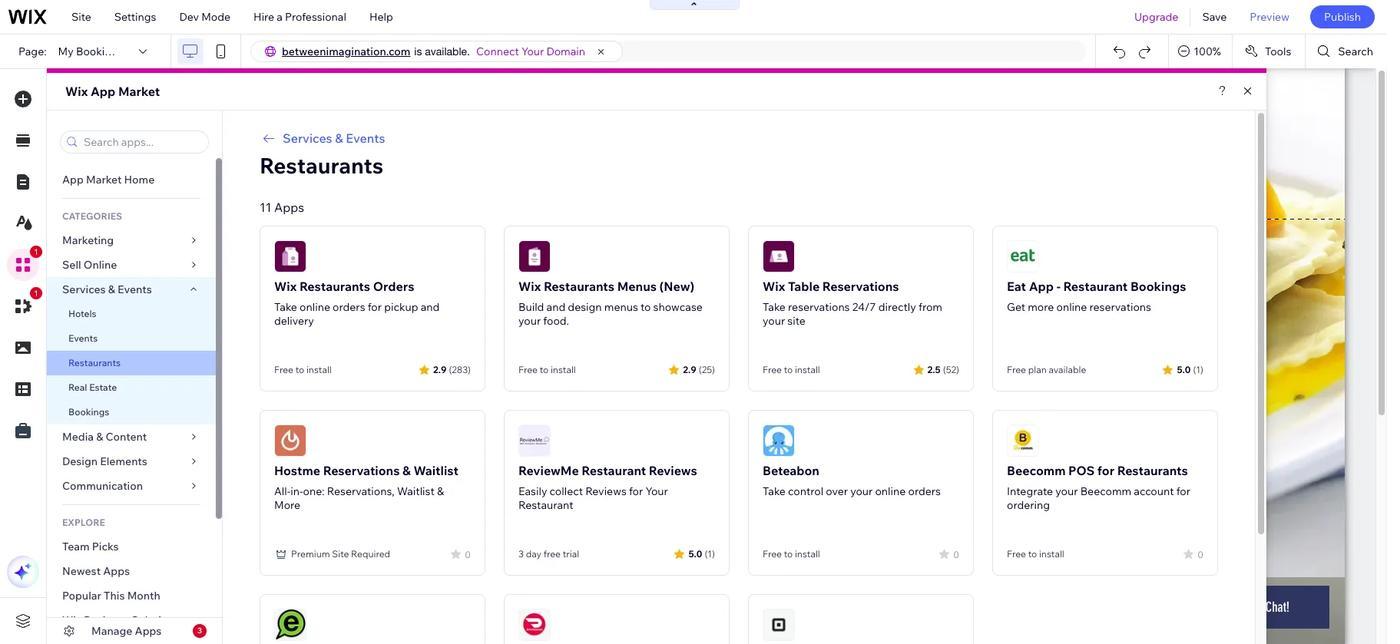 Task type: locate. For each thing, give the bounding box(es) containing it.
app up the "categories"
[[62, 173, 84, 187]]

is available. connect your domain
[[414, 45, 585, 58]]

take inside wix table reservations take reservations 24/7 directly from your site
[[763, 300, 786, 314]]

2 vertical spatial app
[[1029, 279, 1054, 294]]

restaurants up the design at left
[[544, 279, 615, 294]]

2.9 left (25)
[[683, 364, 697, 375]]

2 horizontal spatial events
[[346, 131, 385, 146]]

1 horizontal spatial events
[[118, 283, 152, 297]]

eat app - restaurant bookings logo image
[[1007, 240, 1039, 273]]

install
[[306, 364, 332, 376], [551, 364, 576, 376], [795, 364, 820, 376], [795, 548, 820, 560], [1039, 548, 1065, 560]]

to down site
[[784, 364, 793, 376]]

1 horizontal spatial 5.0 (1)
[[1177, 364, 1204, 375]]

domain
[[547, 45, 585, 58]]

site right premium
[[332, 548, 349, 560]]

beecomm up integrate
[[1007, 463, 1066, 479]]

sell
[[62, 258, 81, 272]]

1 vertical spatial bookings
[[1131, 279, 1186, 294]]

0 horizontal spatial services & events link
[[47, 277, 216, 302]]

24/7
[[852, 300, 876, 314]]

market up search apps... field
[[118, 84, 160, 99]]

sell online link
[[47, 253, 216, 277]]

and right the pickup
[[421, 300, 440, 314]]

install down delivery
[[306, 364, 332, 376]]

1 horizontal spatial reservations
[[823, 279, 899, 294]]

0 vertical spatial apps
[[274, 200, 304, 215]]

tools button
[[1233, 35, 1305, 68]]

0 vertical spatial 5.0
[[1177, 364, 1191, 375]]

1 1 button from the top
[[7, 246, 42, 281]]

2 vertical spatial events
[[68, 333, 98, 344]]

2 2.9 from the left
[[683, 364, 697, 375]]

to for wix restaurants orders
[[295, 364, 304, 376]]

online right over
[[875, 485, 906, 499]]

your right over
[[850, 485, 873, 499]]

0 horizontal spatial orders
[[333, 300, 365, 314]]

1 horizontal spatial apps
[[135, 625, 162, 638]]

2.9 for wix restaurants orders
[[433, 364, 447, 375]]

reservations
[[823, 279, 899, 294], [323, 463, 400, 479]]

3 for 3
[[197, 626, 202, 636]]

to down delivery
[[295, 364, 304, 376]]

0 horizontal spatial reservations
[[323, 463, 400, 479]]

0 vertical spatial services
[[283, 131, 332, 146]]

wix down my
[[65, 84, 88, 99]]

1 horizontal spatial (1)
[[1193, 364, 1204, 375]]

2 vertical spatial apps
[[135, 625, 162, 638]]

3 left day
[[519, 548, 524, 560]]

1 vertical spatial events
[[118, 283, 152, 297]]

free for wix restaurants menus (new)
[[519, 364, 538, 376]]

0 vertical spatial 5.0 (1)
[[1177, 364, 1204, 375]]

1 reservations from the left
[[788, 300, 850, 314]]

0 horizontal spatial events
[[68, 333, 98, 344]]

wix left 'table' on the top right
[[763, 279, 785, 294]]

restaurants up 11 apps
[[260, 152, 383, 179]]

1 vertical spatial services & events
[[62, 283, 152, 297]]

2 1 from the top
[[34, 289, 38, 298]]

wix inside wix restaurants menus (new) build and design menus to showcase your food.
[[519, 279, 541, 294]]

and
[[421, 300, 440, 314], [547, 300, 566, 314]]

wix inside wix table reservations take reservations 24/7 directly from your site
[[763, 279, 785, 294]]

0 vertical spatial site
[[71, 10, 91, 24]]

preview
[[1250, 10, 1290, 24]]

market left home
[[86, 173, 122, 187]]

2 horizontal spatial 0
[[1198, 549, 1204, 560]]

reservations up 24/7
[[823, 279, 899, 294]]

1 vertical spatial services & events link
[[47, 277, 216, 302]]

app left -
[[1029, 279, 1054, 294]]

apps right 11
[[274, 200, 304, 215]]

0 vertical spatial orders
[[333, 300, 365, 314]]

hotels link
[[47, 302, 216, 326]]

1 button left hotels
[[7, 287, 42, 323]]

0 vertical spatial app
[[91, 84, 115, 99]]

2 horizontal spatial app
[[1029, 279, 1054, 294]]

1 vertical spatial restaurant
[[582, 463, 646, 479]]

(52)
[[943, 364, 959, 375]]

restaurants link
[[47, 351, 216, 376]]

design elements
[[62, 455, 147, 469]]

beteabon logo image
[[763, 425, 795, 457]]

restaurants up real estate
[[68, 357, 121, 369]]

1 horizontal spatial online
[[875, 485, 906, 499]]

free up square pos for restaurants logo
[[763, 548, 782, 560]]

beteabon
[[763, 463, 820, 479]]

content
[[106, 430, 147, 444]]

apps down month
[[135, 625, 162, 638]]

2.9 left "(283)" at the left
[[433, 364, 447, 375]]

apps for 11 apps
[[274, 200, 304, 215]]

manage
[[91, 625, 132, 638]]

restaurant up 'collect' in the bottom of the page
[[582, 463, 646, 479]]

0 vertical spatial 1
[[34, 247, 38, 257]]

and inside wix restaurants menus (new) build and design menus to showcase your food.
[[547, 300, 566, 314]]

0 vertical spatial 1 button
[[7, 246, 42, 281]]

install down site
[[795, 364, 820, 376]]

2 horizontal spatial apps
[[274, 200, 304, 215]]

0 horizontal spatial reservations
[[788, 300, 850, 314]]

1 vertical spatial apps
[[103, 565, 130, 578]]

0 for over
[[954, 549, 959, 560]]

beecomm pos for restaurants integrate your beecomm account for ordering
[[1007, 463, 1191, 512]]

team picks link
[[47, 535, 216, 559]]

install down control
[[795, 548, 820, 560]]

0 vertical spatial (1)
[[1193, 364, 1204, 375]]

your
[[522, 45, 544, 58], [646, 485, 668, 499]]

wix restaurants orders logo image
[[274, 240, 306, 273]]

premium
[[291, 548, 330, 560]]

orders inside "beteabon take control over your online orders"
[[908, 485, 941, 499]]

1 horizontal spatial and
[[547, 300, 566, 314]]

0 horizontal spatial app
[[62, 173, 84, 187]]

events
[[346, 131, 385, 146], [118, 283, 152, 297], [68, 333, 98, 344]]

0 horizontal spatial 2.9
[[433, 364, 447, 375]]

1 vertical spatial 5.0 (1)
[[689, 548, 715, 560]]

media & content
[[62, 430, 147, 444]]

free to install down the ordering
[[1007, 548, 1065, 560]]

team
[[62, 540, 90, 554]]

mode
[[201, 10, 231, 24]]

1 button left sell
[[7, 246, 42, 281]]

0 horizontal spatial and
[[421, 300, 440, 314]]

0 horizontal spatial 3
[[197, 626, 202, 636]]

1 horizontal spatial 2.9
[[683, 364, 697, 375]]

online down -
[[1057, 300, 1087, 314]]

free to install down control
[[763, 548, 820, 560]]

real estate link
[[47, 376, 216, 400]]

app down my bookings
[[91, 84, 115, 99]]

wix inside wix restaurants orders take online orders for pickup and delivery
[[274, 279, 297, 294]]

take left site
[[763, 300, 786, 314]]

collect
[[550, 485, 583, 499]]

restaurants inside beecomm pos for restaurants integrate your beecomm account for ordering
[[1117, 463, 1188, 479]]

categories
[[62, 210, 122, 222]]

1 horizontal spatial site
[[332, 548, 349, 560]]

preview button
[[1239, 0, 1301, 34]]

1 vertical spatial market
[[86, 173, 122, 187]]

orders
[[333, 300, 365, 314], [908, 485, 941, 499]]

online inside wix restaurants orders take online orders for pickup and delivery
[[300, 300, 330, 314]]

your left food.
[[519, 314, 541, 328]]

0 vertical spatial services & events
[[283, 131, 385, 146]]

free down delivery
[[274, 364, 293, 376]]

take down wix restaurants orders logo
[[274, 300, 297, 314]]

available.
[[425, 45, 470, 58]]

restaurant down reviewme at the bottom of the page
[[519, 499, 574, 512]]

wix for wix business solutions
[[62, 614, 81, 628]]

free to install down food.
[[519, 364, 576, 376]]

1 horizontal spatial 3
[[519, 548, 524, 560]]

doordash drive for restaurants logo image
[[519, 609, 551, 641]]

beteabon take control over your online orders
[[763, 463, 941, 499]]

menus
[[617, 279, 657, 294]]

to for beteabon
[[784, 548, 793, 560]]

1 horizontal spatial beecomm
[[1081, 485, 1132, 499]]

required
[[351, 548, 390, 560]]

0 horizontal spatial restaurant
[[519, 499, 574, 512]]

1 horizontal spatial services & events link
[[260, 129, 1218, 147]]

app for eat
[[1029, 279, 1054, 294]]

(1) for eat app - restaurant bookings
[[1193, 364, 1204, 375]]

beecomm
[[1007, 463, 1066, 479], [1081, 485, 1132, 499]]

5.0 (1)
[[1177, 364, 1204, 375], [689, 548, 715, 560]]

1 vertical spatial 5.0
[[689, 548, 702, 560]]

day
[[526, 548, 542, 560]]

0 horizontal spatial beecomm
[[1007, 463, 1066, 479]]

2 horizontal spatial online
[[1057, 300, 1087, 314]]

newest
[[62, 565, 101, 578]]

1 and from the left
[[421, 300, 440, 314]]

2 and from the left
[[547, 300, 566, 314]]

free to install down site
[[763, 364, 820, 376]]

bookings
[[76, 45, 123, 58], [1131, 279, 1186, 294], [68, 406, 109, 418]]

wix restaurants menus (new) logo image
[[519, 240, 551, 273]]

wix down wix restaurants orders logo
[[274, 279, 297, 294]]

beecomm down 'pos'
[[1081, 485, 1132, 499]]

and right build
[[547, 300, 566, 314]]

free to install for beecomm pos for restaurants
[[1007, 548, 1065, 560]]

0 horizontal spatial 5.0
[[689, 548, 702, 560]]

for right 'collect' in the bottom of the page
[[629, 485, 643, 499]]

apps for manage apps
[[135, 625, 162, 638]]

1 2.9 from the left
[[433, 364, 447, 375]]

to for beecomm pos for restaurants
[[1028, 548, 1037, 560]]

wix down 'popular'
[[62, 614, 81, 628]]

market
[[118, 84, 160, 99], [86, 173, 122, 187]]

services & events link
[[260, 129, 1218, 147], [47, 277, 216, 302]]

2 vertical spatial bookings
[[68, 406, 109, 418]]

1 horizontal spatial app
[[91, 84, 115, 99]]

2.9 (283)
[[433, 364, 471, 375]]

media & content link
[[47, 425, 216, 449]]

to for wix table reservations
[[784, 364, 793, 376]]

0 horizontal spatial 0
[[465, 549, 471, 560]]

for left the pickup
[[368, 300, 382, 314]]

apps up this
[[103, 565, 130, 578]]

wix business solutions link
[[47, 608, 216, 633]]

free to install
[[274, 364, 332, 376], [519, 364, 576, 376], [763, 364, 820, 376], [763, 548, 820, 560], [1007, 548, 1065, 560]]

1 vertical spatial 3
[[197, 626, 202, 636]]

0 vertical spatial reservations
[[823, 279, 899, 294]]

install down food.
[[551, 364, 576, 376]]

app for wix
[[91, 84, 115, 99]]

2 reservations from the left
[[1090, 300, 1151, 314]]

2 horizontal spatial restaurant
[[1063, 279, 1128, 294]]

install for menus
[[551, 364, 576, 376]]

0 vertical spatial bookings
[[76, 45, 123, 58]]

5.0 (1) for reviewme restaurant reviews
[[689, 548, 715, 560]]

tools
[[1265, 45, 1292, 58]]

hire a professional
[[254, 10, 346, 24]]

install down the ordering
[[1039, 548, 1065, 560]]

wix app market
[[65, 84, 160, 99]]

marketing
[[62, 234, 114, 247]]

for right 'pos'
[[1098, 463, 1115, 479]]

wix table reservations logo image
[[763, 240, 795, 273]]

0 vertical spatial reviews
[[649, 463, 697, 479]]

free for beecomm pos for restaurants
[[1007, 548, 1026, 560]]

free right (25)
[[763, 364, 782, 376]]

1 vertical spatial orders
[[908, 485, 941, 499]]

free to install for wix table reservations
[[763, 364, 820, 376]]

install for control
[[795, 548, 820, 560]]

1 horizontal spatial your
[[646, 485, 668, 499]]

site up my bookings
[[71, 10, 91, 24]]

1 horizontal spatial orders
[[908, 485, 941, 499]]

estate
[[89, 382, 117, 393]]

events link
[[47, 326, 216, 351]]

app market home link
[[47, 167, 216, 192]]

1 horizontal spatial reservations
[[1090, 300, 1151, 314]]

food.
[[543, 314, 569, 328]]

trial
[[563, 548, 579, 560]]

online inside eat app - restaurant bookings get more online reservations
[[1057, 300, 1087, 314]]

restaurants inside wix restaurants menus (new) build and design menus to showcase your food.
[[544, 279, 615, 294]]

take inside wix restaurants orders take online orders for pickup and delivery
[[274, 300, 297, 314]]

0 vertical spatial 3
[[519, 548, 524, 560]]

1 vertical spatial site
[[332, 548, 349, 560]]

online down wix restaurants orders logo
[[300, 300, 330, 314]]

to down menus
[[641, 300, 651, 314]]

from
[[919, 300, 942, 314]]

0 horizontal spatial apps
[[103, 565, 130, 578]]

to down control
[[784, 548, 793, 560]]

take
[[274, 300, 297, 314], [763, 300, 786, 314], [763, 485, 786, 499]]

services up 11 apps
[[283, 131, 332, 146]]

0 horizontal spatial online
[[300, 300, 330, 314]]

0 vertical spatial events
[[346, 131, 385, 146]]

0 horizontal spatial (1)
[[705, 548, 715, 560]]

manage apps
[[91, 625, 162, 638]]

free down the ordering
[[1007, 548, 1026, 560]]

1 vertical spatial reservations
[[323, 463, 400, 479]]

0 horizontal spatial your
[[522, 45, 544, 58]]

home
[[124, 173, 155, 187]]

reservations inside hostme reservations & waitlist all-in-one: reservations, waitlist & more
[[323, 463, 400, 479]]

connect
[[476, 45, 519, 58]]

wix for wix restaurants orders take online orders for pickup and delivery
[[274, 279, 297, 294]]

business
[[84, 614, 129, 628]]

1 vertical spatial 1 button
[[7, 287, 42, 323]]

3 right solutions
[[197, 626, 202, 636]]

services up hotels
[[62, 283, 106, 297]]

services
[[283, 131, 332, 146], [62, 283, 106, 297]]

1 vertical spatial services
[[62, 283, 106, 297]]

2.9
[[433, 364, 447, 375], [683, 364, 697, 375]]

to down food.
[[540, 364, 549, 376]]

free down build
[[519, 364, 538, 376]]

for
[[368, 300, 382, 314], [1098, 463, 1115, 479], [629, 485, 643, 499], [1177, 485, 1191, 499]]

free to install down delivery
[[274, 364, 332, 376]]

0 vertical spatial restaurant
[[1063, 279, 1128, 294]]

2.9 (25)
[[683, 364, 715, 375]]

take for wix table reservations
[[763, 300, 786, 314]]

restaurants up delivery
[[300, 279, 370, 294]]

restaurants up account
[[1117, 463, 1188, 479]]

restaurant right -
[[1063, 279, 1128, 294]]

3 0 from the left
[[1198, 549, 1204, 560]]

3
[[519, 548, 524, 560], [197, 626, 202, 636]]

0 horizontal spatial 5.0 (1)
[[689, 548, 715, 560]]

1 vertical spatial your
[[646, 485, 668, 499]]

2 0 from the left
[[954, 549, 959, 560]]

take down beteabon
[[763, 485, 786, 499]]

to down the ordering
[[1028, 548, 1037, 560]]

site
[[71, 10, 91, 24], [332, 548, 349, 560]]

(1)
[[1193, 364, 1204, 375], [705, 548, 715, 560]]

your down 'pos'
[[1056, 485, 1078, 499]]

take inside "beteabon take control over your online orders"
[[763, 485, 786, 499]]

1 vertical spatial (1)
[[705, 548, 715, 560]]

1 1 from the top
[[34, 247, 38, 257]]

1 vertical spatial beecomm
[[1081, 485, 1132, 499]]

1 horizontal spatial 5.0
[[1177, 364, 1191, 375]]

1 0 from the left
[[465, 549, 471, 560]]

0 vertical spatial your
[[522, 45, 544, 58]]

wix up build
[[519, 279, 541, 294]]

0
[[465, 549, 471, 560], [954, 549, 959, 560], [1198, 549, 1204, 560]]

1 vertical spatial reviews
[[585, 485, 627, 499]]

bookings inside eat app - restaurant bookings get more online reservations
[[1131, 279, 1186, 294]]

your left site
[[763, 314, 785, 328]]

1 vertical spatial app
[[62, 173, 84, 187]]

free left plan
[[1007, 364, 1026, 376]]

1 vertical spatial 1
[[34, 289, 38, 298]]

1 horizontal spatial 0
[[954, 549, 959, 560]]

0 horizontal spatial site
[[71, 10, 91, 24]]

5.0
[[1177, 364, 1191, 375], [689, 548, 702, 560]]

reservations up reservations,
[[323, 463, 400, 479]]

beecomm pos for restaurants logo image
[[1007, 425, 1039, 457]]

install for for
[[1039, 548, 1065, 560]]

pos
[[1069, 463, 1095, 479]]

plan
[[1028, 364, 1047, 376]]

app inside eat app - restaurant bookings get more online reservations
[[1029, 279, 1054, 294]]



Task type: describe. For each thing, give the bounding box(es) containing it.
table
[[788, 279, 820, 294]]

save button
[[1191, 0, 1239, 34]]

communication
[[62, 479, 145, 493]]

online inside "beteabon take control over your online orders"
[[875, 485, 906, 499]]

(new)
[[660, 279, 695, 294]]

apps for newest apps
[[103, 565, 130, 578]]

premium site required
[[291, 548, 390, 560]]

square pos for restaurants logo image
[[763, 609, 795, 641]]

easily
[[519, 485, 547, 499]]

directly
[[879, 300, 916, 314]]

bookings link
[[47, 400, 216, 425]]

0 for waitlist
[[465, 549, 471, 560]]

delivery
[[274, 314, 314, 328]]

orders
[[373, 279, 414, 294]]

0 vertical spatial services & events link
[[260, 129, 1218, 147]]

account
[[1134, 485, 1174, 499]]

search button
[[1306, 35, 1387, 68]]

to for wix restaurants menus (new)
[[540, 364, 549, 376]]

your inside reviewme restaurant reviews easily collect reviews for your restaurant
[[646, 485, 668, 499]]

your inside wix table reservations take reservations 24/7 directly from your site
[[763, 314, 785, 328]]

ordering
[[1007, 499, 1050, 512]]

wix table reservations take reservations 24/7 directly from your site
[[763, 279, 942, 328]]

is
[[414, 45, 422, 58]]

free for eat app - restaurant bookings
[[1007, 364, 1026, 376]]

(283)
[[449, 364, 471, 375]]

2 vertical spatial restaurant
[[519, 499, 574, 512]]

0 vertical spatial market
[[118, 84, 160, 99]]

5.0 for eat app - restaurant bookings
[[1177, 364, 1191, 375]]

online
[[84, 258, 117, 272]]

(25)
[[699, 364, 715, 375]]

2.9 for wix restaurants menus (new)
[[683, 364, 697, 375]]

free to install for wix restaurants orders
[[274, 364, 332, 376]]

hostme reservations & waitlist logo image
[[274, 425, 306, 457]]

one:
[[303, 485, 325, 499]]

showcase
[[653, 300, 703, 314]]

popular this month link
[[47, 584, 216, 608]]

5.0 for reviewme restaurant reviews
[[689, 548, 702, 560]]

search
[[1338, 45, 1373, 58]]

reviewme
[[519, 463, 579, 479]]

media
[[62, 430, 94, 444]]

1 for second 1 "button" from the bottom
[[34, 247, 38, 257]]

menus
[[604, 300, 638, 314]]

settings
[[114, 10, 156, 24]]

eatabit printer logo image
[[274, 609, 306, 641]]

free to install for beteabon
[[763, 548, 820, 560]]

my
[[58, 45, 74, 58]]

wix restaurants orders take online orders for pickup and delivery
[[274, 279, 440, 328]]

reservations inside eat app - restaurant bookings get more online reservations
[[1090, 300, 1151, 314]]

design elements link
[[47, 449, 216, 474]]

install for orders
[[306, 364, 332, 376]]

over
[[826, 485, 848, 499]]

reviewme restaurant reviews logo image
[[519, 425, 551, 457]]

popular this month
[[62, 589, 160, 603]]

app market home
[[62, 173, 155, 187]]

wix for wix restaurants menus (new) build and design menus to showcase your food.
[[519, 279, 541, 294]]

available
[[1049, 364, 1086, 376]]

wix restaurants menus (new) build and design menus to showcase your food.
[[519, 279, 703, 328]]

your inside "beteabon take control over your online orders"
[[850, 485, 873, 499]]

0 vertical spatial waitlist
[[414, 463, 459, 479]]

explore
[[62, 517, 105, 528]]

your inside beecomm pos for restaurants integrate your beecomm account for ordering
[[1056, 485, 1078, 499]]

help
[[369, 10, 393, 24]]

design
[[62, 455, 98, 469]]

11 apps
[[260, 200, 304, 215]]

team picks
[[62, 540, 119, 554]]

(1) for reviewme restaurant reviews
[[705, 548, 715, 560]]

real
[[68, 382, 87, 393]]

wix for wix app market
[[65, 84, 88, 99]]

restaurants inside wix restaurants orders take online orders for pickup and delivery
[[300, 279, 370, 294]]

0 vertical spatial beecomm
[[1007, 463, 1066, 479]]

reservations inside wix table reservations take reservations 24/7 directly from your site
[[823, 279, 899, 294]]

-
[[1057, 279, 1061, 294]]

month
[[127, 589, 160, 603]]

0 horizontal spatial services & events
[[62, 283, 152, 297]]

build
[[519, 300, 544, 314]]

3 for 3 day free trial
[[519, 548, 524, 560]]

1 for 2nd 1 "button" from the top of the page
[[34, 289, 38, 298]]

for inside reviewme restaurant reviews easily collect reviews for your restaurant
[[629, 485, 643, 499]]

picks
[[92, 540, 119, 554]]

free for wix restaurants orders
[[274, 364, 293, 376]]

hotels
[[68, 308, 97, 320]]

and inside wix restaurants orders take online orders for pickup and delivery
[[421, 300, 440, 314]]

0 horizontal spatial reviews
[[585, 485, 627, 499]]

your inside wix restaurants menus (new) build and design menus to showcase your food.
[[519, 314, 541, 328]]

get
[[1007, 300, 1026, 314]]

sell online
[[62, 258, 117, 272]]

free to install for wix restaurants menus (new)
[[519, 364, 576, 376]]

for inside wix restaurants orders take online orders for pickup and delivery
[[368, 300, 382, 314]]

reservations inside wix table reservations take reservations 24/7 directly from your site
[[788, 300, 850, 314]]

design
[[568, 300, 602, 314]]

restaurant inside eat app - restaurant bookings get more online reservations
[[1063, 279, 1128, 294]]

free plan available
[[1007, 364, 1086, 376]]

free for beteabon
[[763, 548, 782, 560]]

integrate
[[1007, 485, 1053, 499]]

publish
[[1324, 10, 1361, 24]]

1 vertical spatial waitlist
[[397, 485, 435, 499]]

professional
[[285, 10, 346, 24]]

reviewme restaurant reviews easily collect reviews for your restaurant
[[519, 463, 697, 512]]

for right account
[[1177, 485, 1191, 499]]

this
[[104, 589, 125, 603]]

dev
[[179, 10, 199, 24]]

publish button
[[1310, 5, 1375, 28]]

1 horizontal spatial restaurant
[[582, 463, 646, 479]]

free for wix table reservations
[[763, 364, 782, 376]]

more
[[274, 499, 300, 512]]

upgrade
[[1135, 10, 1179, 24]]

to inside wix restaurants menus (new) build and design menus to showcase your food.
[[641, 300, 651, 314]]

communication link
[[47, 474, 216, 499]]

5.0 (1) for eat app - restaurant bookings
[[1177, 364, 1204, 375]]

3 day free trial
[[519, 548, 579, 560]]

free
[[544, 548, 561, 560]]

hire
[[254, 10, 274, 24]]

all-
[[274, 485, 291, 499]]

wix for wix table reservations take reservations 24/7 directly from your site
[[763, 279, 785, 294]]

pickup
[[384, 300, 418, 314]]

Search apps... field
[[79, 131, 204, 153]]

2 1 button from the top
[[7, 287, 42, 323]]

100% button
[[1169, 35, 1232, 68]]

newest apps
[[62, 565, 130, 578]]

dev mode
[[179, 10, 231, 24]]

restaurants inside restaurants link
[[68, 357, 121, 369]]

orders inside wix restaurants orders take online orders for pickup and delivery
[[333, 300, 365, 314]]

0 horizontal spatial services
[[62, 283, 106, 297]]

0 for restaurants
[[1198, 549, 1204, 560]]

marketing link
[[47, 228, 216, 253]]

install for reservations
[[795, 364, 820, 376]]

1 horizontal spatial services & events
[[283, 131, 385, 146]]

1 horizontal spatial reviews
[[649, 463, 697, 479]]

solutions
[[131, 614, 179, 628]]

hostme
[[274, 463, 320, 479]]

take for wix restaurants orders
[[274, 300, 297, 314]]

more
[[1028, 300, 1054, 314]]

1 horizontal spatial services
[[283, 131, 332, 146]]



Task type: vqa. For each thing, say whether or not it's contained in the screenshot.
GALLERY
no



